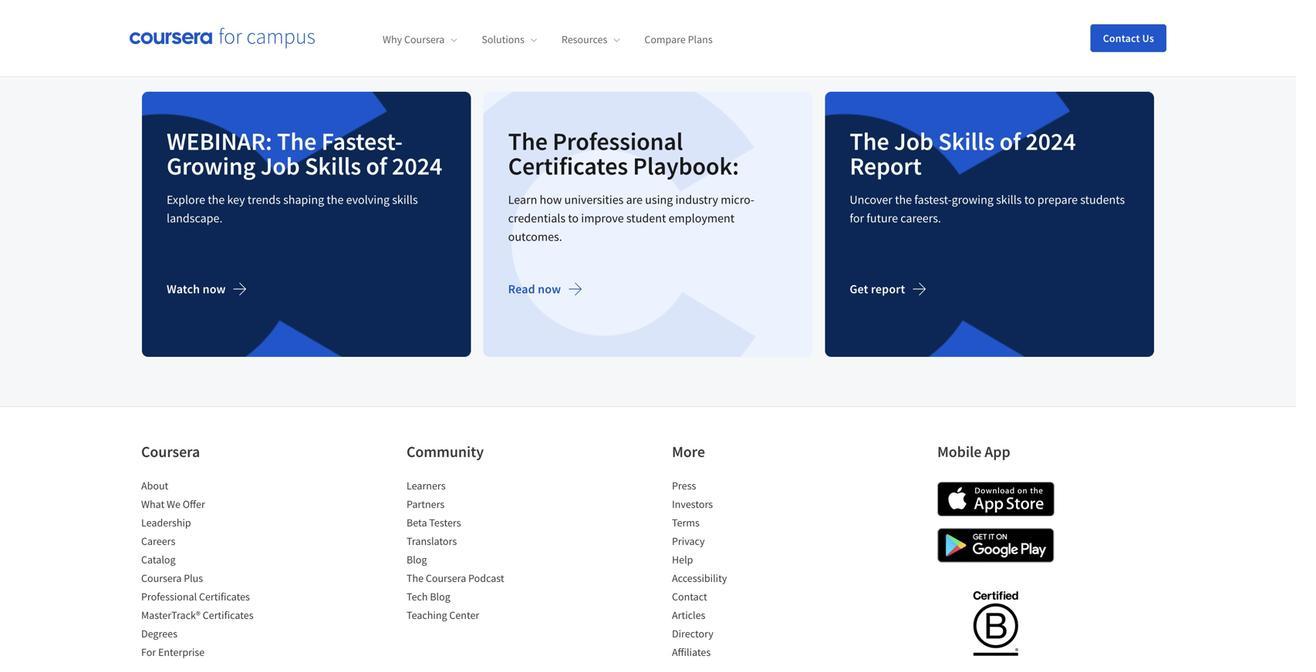 Task type: locate. For each thing, give the bounding box(es) containing it.
2 list from the left
[[407, 478, 538, 626]]

now right watch
[[203, 281, 226, 297]]

student
[[627, 210, 666, 226]]

list containing learners
[[407, 478, 538, 626]]

more
[[672, 442, 705, 462]]

0 horizontal spatial job
[[260, 150, 300, 181]]

of up evolving
[[366, 150, 387, 181]]

fastest-
[[915, 192, 952, 207]]

degrees
[[141, 627, 177, 641]]

blog up the teaching center link
[[430, 590, 450, 604]]

coursera up the tech blog 'link'
[[426, 572, 466, 586]]

1 horizontal spatial skills
[[939, 126, 995, 156]]

partners
[[407, 498, 445, 511]]

the up uncover
[[850, 126, 889, 156]]

1 horizontal spatial skills
[[996, 192, 1022, 207]]

now
[[203, 281, 226, 297], [538, 281, 561, 297]]

0 vertical spatial contact
[[1103, 31, 1140, 45]]

0 horizontal spatial 2024
[[392, 150, 442, 181]]

tech blog link
[[407, 590, 450, 604]]

job
[[894, 126, 934, 156], [260, 150, 300, 181]]

uncover the fastest-growing skills to prepare students for future careers.
[[850, 192, 1125, 226]]

1 horizontal spatial blog
[[430, 590, 450, 604]]

prepare
[[1038, 192, 1078, 207]]

1 vertical spatial contact
[[672, 590, 707, 604]]

0 vertical spatial certificates
[[508, 150, 628, 181]]

growing
[[952, 192, 994, 207]]

0 horizontal spatial skills
[[392, 192, 418, 207]]

1 skills from the left
[[392, 192, 418, 207]]

directory
[[672, 627, 714, 641]]

professional inside the professional certificates playbook:
[[553, 126, 683, 156]]

0 vertical spatial to
[[1025, 192, 1035, 207]]

coursera for campus image
[[130, 28, 315, 49]]

blog down the translators
[[407, 553, 427, 567]]

now right read
[[538, 281, 561, 297]]

about
[[141, 479, 168, 493]]

credentials
[[508, 210, 566, 226]]

teaching center link
[[407, 609, 479, 623]]

the left "key"
[[208, 192, 225, 207]]

learn how universities are using industry micro- credentials to improve student employment outcomes.
[[508, 192, 755, 244]]

to down universities
[[568, 210, 579, 226]]

articles link
[[672, 609, 706, 623]]

2 now from the left
[[538, 281, 561, 297]]

1 horizontal spatial now
[[538, 281, 561, 297]]

resources
[[562, 33, 608, 46]]

affiliates
[[672, 646, 711, 660]]

1 list from the left
[[141, 478, 272, 660]]

the right shaping
[[327, 192, 344, 207]]

1 vertical spatial to
[[568, 210, 579, 226]]

1 the from the left
[[208, 192, 225, 207]]

contact left us
[[1103, 31, 1140, 45]]

playbook:
[[633, 150, 739, 181]]

careers link
[[141, 535, 175, 548]]

0 horizontal spatial list
[[141, 478, 272, 660]]

to inside uncover the fastest-growing skills to prepare students for future careers.
[[1025, 192, 1035, 207]]

get report button
[[850, 271, 939, 308]]

the up the careers.
[[895, 192, 912, 207]]

1 horizontal spatial professional
[[553, 126, 683, 156]]

1 vertical spatial professional
[[141, 590, 197, 604]]

the inside learners partners beta testers translators blog the coursera podcast tech blog teaching center
[[407, 572, 424, 586]]

2 horizontal spatial list
[[672, 478, 803, 660]]

job up fastest-
[[894, 126, 934, 156]]

certificates up how
[[508, 150, 628, 181]]

0 horizontal spatial professional
[[141, 590, 197, 604]]

for
[[850, 210, 864, 226]]

terms
[[672, 516, 700, 530]]

mastertrack® certificates link
[[141, 609, 254, 623]]

job up trends in the left of the page
[[260, 150, 300, 181]]

contact inside the press investors terms privacy help accessibility contact articles directory affiliates
[[672, 590, 707, 604]]

2024 inside the job skills of 2024 report
[[1026, 126, 1076, 156]]

1 horizontal spatial job
[[894, 126, 934, 156]]

list
[[141, 478, 272, 660], [407, 478, 538, 626], [672, 478, 803, 660]]

now for webinar: the fastest- growing job skills of 2024
[[203, 281, 226, 297]]

2 skills from the left
[[996, 192, 1022, 207]]

contact inside the contact us button
[[1103, 31, 1140, 45]]

1 vertical spatial blog
[[430, 590, 450, 604]]

certificates
[[508, 150, 628, 181], [199, 590, 250, 604], [203, 609, 254, 623]]

coursera inside learners partners beta testers translators blog the coursera podcast tech blog teaching center
[[426, 572, 466, 586]]

0 horizontal spatial contact
[[672, 590, 707, 604]]

uncover
[[850, 192, 893, 207]]

1 horizontal spatial the
[[327, 192, 344, 207]]

skills up growing at the right of page
[[939, 126, 995, 156]]

1 horizontal spatial to
[[1025, 192, 1035, 207]]

1 horizontal spatial of
[[1000, 126, 1021, 156]]

the
[[277, 126, 317, 156], [508, 126, 548, 156], [850, 126, 889, 156], [407, 572, 424, 586]]

job inside the job skills of 2024 report
[[894, 126, 934, 156]]

professional
[[553, 126, 683, 156], [141, 590, 197, 604]]

we
[[167, 498, 181, 511]]

1 horizontal spatial 2024
[[1026, 126, 1076, 156]]

professional up "mastertrack®"
[[141, 590, 197, 604]]

accessibility
[[672, 572, 727, 586]]

testers
[[429, 516, 461, 530]]

the up learn
[[508, 126, 548, 156]]

to
[[1025, 192, 1035, 207], [568, 210, 579, 226]]

list for more
[[672, 478, 803, 660]]

the for the job skills of 2024 report
[[895, 192, 912, 207]]

contact us button
[[1091, 24, 1167, 52]]

explore the key trends shaping  the evolving skills landscape.
[[167, 192, 418, 226]]

beta testers link
[[407, 516, 461, 530]]

now inside 'button'
[[538, 281, 561, 297]]

professional certificates link
[[141, 590, 250, 604]]

the up shaping
[[277, 126, 317, 156]]

0 horizontal spatial blog
[[407, 553, 427, 567]]

the inside webinar: the fastest- growing job skills of 2024
[[277, 126, 317, 156]]

certificates down professional certificates link at left bottom
[[203, 609, 254, 623]]

leadership link
[[141, 516, 191, 530]]

beta
[[407, 516, 427, 530]]

coursera up about link
[[141, 442, 200, 462]]

list containing press
[[672, 478, 803, 660]]

press link
[[672, 479, 696, 493]]

now inside button
[[203, 281, 226, 297]]

skills right evolving
[[392, 192, 418, 207]]

0 vertical spatial professional
[[553, 126, 683, 156]]

2024
[[1026, 126, 1076, 156], [392, 150, 442, 181]]

skills up shaping
[[305, 150, 361, 181]]

employment
[[669, 210, 735, 226]]

watch now button
[[167, 271, 260, 308]]

coursera down catalog "link"
[[141, 572, 182, 586]]

1 horizontal spatial contact
[[1103, 31, 1140, 45]]

the job skills of 2024 report
[[850, 126, 1076, 181]]

help link
[[672, 553, 693, 567]]

articles
[[672, 609, 706, 623]]

the inside the professional certificates playbook:
[[508, 126, 548, 156]]

mobile
[[938, 442, 982, 462]]

investors link
[[672, 498, 713, 511]]

of up uncover the fastest-growing skills to prepare students for future careers.
[[1000, 126, 1021, 156]]

1 horizontal spatial list
[[407, 478, 538, 626]]

what we offer link
[[141, 498, 205, 511]]

the down the blog link
[[407, 572, 424, 586]]

get report
[[850, 281, 905, 297]]

plus
[[184, 572, 203, 586]]

the inside uncover the fastest-growing skills to prepare students for future careers.
[[895, 192, 912, 207]]

0 horizontal spatial the
[[208, 192, 225, 207]]

catalog link
[[141, 553, 176, 567]]

0 horizontal spatial now
[[203, 281, 226, 297]]

degrees link
[[141, 627, 177, 641]]

translators
[[407, 535, 457, 548]]

0 horizontal spatial skills
[[305, 150, 361, 181]]

read now button
[[508, 271, 595, 308]]

2 horizontal spatial the
[[895, 192, 912, 207]]

3 the from the left
[[895, 192, 912, 207]]

coursera inside about what we offer leadership careers catalog coursera plus professional certificates mastertrack® certificates degrees for enterprise
[[141, 572, 182, 586]]

contact up articles
[[672, 590, 707, 604]]

0 horizontal spatial of
[[366, 150, 387, 181]]

0 vertical spatial blog
[[407, 553, 427, 567]]

1 now from the left
[[203, 281, 226, 297]]

why coursera
[[383, 33, 445, 46]]

explore
[[167, 192, 205, 207]]

skills inside webinar: the fastest- growing job skills of 2024
[[305, 150, 361, 181]]

to left prepare
[[1025, 192, 1035, 207]]

compare
[[645, 33, 686, 46]]

coursera
[[404, 33, 445, 46], [141, 442, 200, 462], [141, 572, 182, 586], [426, 572, 466, 586]]

contact
[[1103, 31, 1140, 45], [672, 590, 707, 604]]

students
[[1080, 192, 1125, 207]]

of inside the job skills of 2024 report
[[1000, 126, 1021, 156]]

certificates up mastertrack® certificates link
[[199, 590, 250, 604]]

skills right growing at the right of page
[[996, 192, 1022, 207]]

download on the app store image
[[938, 482, 1055, 517]]

professional up are at the left top
[[553, 126, 683, 156]]

list for coursera
[[141, 478, 272, 660]]

3 list from the left
[[672, 478, 803, 660]]

0 horizontal spatial to
[[568, 210, 579, 226]]

read now
[[508, 281, 561, 297]]

why
[[383, 33, 402, 46]]

of
[[1000, 126, 1021, 156], [366, 150, 387, 181]]

1 vertical spatial certificates
[[199, 590, 250, 604]]

list containing about
[[141, 478, 272, 660]]

skills
[[392, 192, 418, 207], [996, 192, 1022, 207]]

skills
[[939, 126, 995, 156], [305, 150, 361, 181]]



Task type: vqa. For each thing, say whether or not it's contained in the screenshot.
"leadership"
yes



Task type: describe. For each thing, give the bounding box(es) containing it.
enterprise
[[158, 646, 205, 660]]

skills inside uncover the fastest-growing skills to prepare students for future careers.
[[996, 192, 1022, 207]]

coursera right why
[[404, 33, 445, 46]]

compare plans
[[645, 33, 713, 46]]

directory link
[[672, 627, 714, 641]]

about what we offer leadership careers catalog coursera plus professional certificates mastertrack® certificates degrees for enterprise
[[141, 479, 254, 660]]

industry
[[676, 192, 718, 207]]

app
[[985, 442, 1011, 462]]

affiliates link
[[672, 646, 711, 660]]

the professional certificates playbook:
[[508, 126, 739, 181]]

certificates inside the professional certificates playbook:
[[508, 150, 628, 181]]

center
[[449, 609, 479, 623]]

about link
[[141, 479, 168, 493]]

of inside webinar: the fastest- growing job skills of 2024
[[366, 150, 387, 181]]

skills inside the job skills of 2024 report
[[939, 126, 995, 156]]

webinar: the fastest- growing job skills of 2024
[[167, 126, 442, 181]]

mastertrack®
[[141, 609, 200, 623]]

2024 inside webinar: the fastest- growing job skills of 2024
[[392, 150, 442, 181]]

list for community
[[407, 478, 538, 626]]

get
[[850, 281, 869, 297]]

landscape.
[[167, 210, 223, 226]]

terms link
[[672, 516, 700, 530]]

why coursera link
[[383, 33, 457, 46]]

report
[[850, 150, 922, 181]]

webinar:
[[167, 126, 272, 156]]

professional inside about what we offer leadership careers catalog coursera plus professional certificates mastertrack® certificates degrees for enterprise
[[141, 590, 197, 604]]

privacy link
[[672, 535, 705, 548]]

for enterprise link
[[141, 646, 205, 660]]

improve
[[581, 210, 624, 226]]

mobile app
[[938, 442, 1011, 462]]

podcast
[[468, 572, 504, 586]]

us
[[1142, 31, 1154, 45]]

logo of certified b corporation image
[[964, 582, 1027, 660]]

offer
[[183, 498, 205, 511]]

future
[[867, 210, 898, 226]]

privacy
[[672, 535, 705, 548]]

accessibility link
[[672, 572, 727, 586]]

outcomes.
[[508, 229, 562, 244]]

the for webinar: the fastest- growing job skills of 2024
[[208, 192, 225, 207]]

fastest-
[[321, 126, 403, 156]]

the inside the job skills of 2024 report
[[850, 126, 889, 156]]

help
[[672, 553, 693, 567]]

learners link
[[407, 479, 446, 493]]

coursera plus link
[[141, 572, 203, 586]]

micro-
[[721, 192, 755, 207]]

learn
[[508, 192, 537, 207]]

community
[[407, 442, 484, 462]]

watch now
[[167, 281, 226, 297]]

universities
[[564, 192, 624, 207]]

to inside learn how universities are using industry micro- credentials to improve student employment outcomes.
[[568, 210, 579, 226]]

read
[[508, 281, 535, 297]]

investors
[[672, 498, 713, 511]]

learners
[[407, 479, 446, 493]]

get it on google play image
[[938, 528, 1055, 563]]

report
[[871, 281, 905, 297]]

shaping
[[283, 192, 324, 207]]

learners partners beta testers translators blog the coursera podcast tech blog teaching center
[[407, 479, 504, 623]]

solutions link
[[482, 33, 537, 46]]

resources link
[[562, 33, 620, 46]]

contact link
[[672, 590, 707, 604]]

translators link
[[407, 535, 457, 548]]

tech
[[407, 590, 428, 604]]

partners link
[[407, 498, 445, 511]]

catalog
[[141, 553, 176, 567]]

key
[[227, 192, 245, 207]]

now for the professional certificates playbook:
[[538, 281, 561, 297]]

skills inside explore the key trends shaping  the evolving skills landscape.
[[392, 192, 418, 207]]

2 vertical spatial certificates
[[203, 609, 254, 623]]

blog link
[[407, 553, 427, 567]]

for
[[141, 646, 156, 660]]

trends
[[248, 192, 281, 207]]

plans
[[688, 33, 713, 46]]

evolving
[[346, 192, 390, 207]]

2 the from the left
[[327, 192, 344, 207]]

careers
[[141, 535, 175, 548]]

watch
[[167, 281, 200, 297]]

press investors terms privacy help accessibility contact articles directory affiliates
[[672, 479, 727, 660]]

the coursera podcast link
[[407, 572, 504, 586]]

growing
[[167, 150, 256, 181]]

press
[[672, 479, 696, 493]]

careers.
[[901, 210, 941, 226]]

contact us
[[1103, 31, 1154, 45]]

job inside webinar: the fastest- growing job skills of 2024
[[260, 150, 300, 181]]

are
[[626, 192, 643, 207]]

teaching
[[407, 609, 447, 623]]

what
[[141, 498, 165, 511]]



